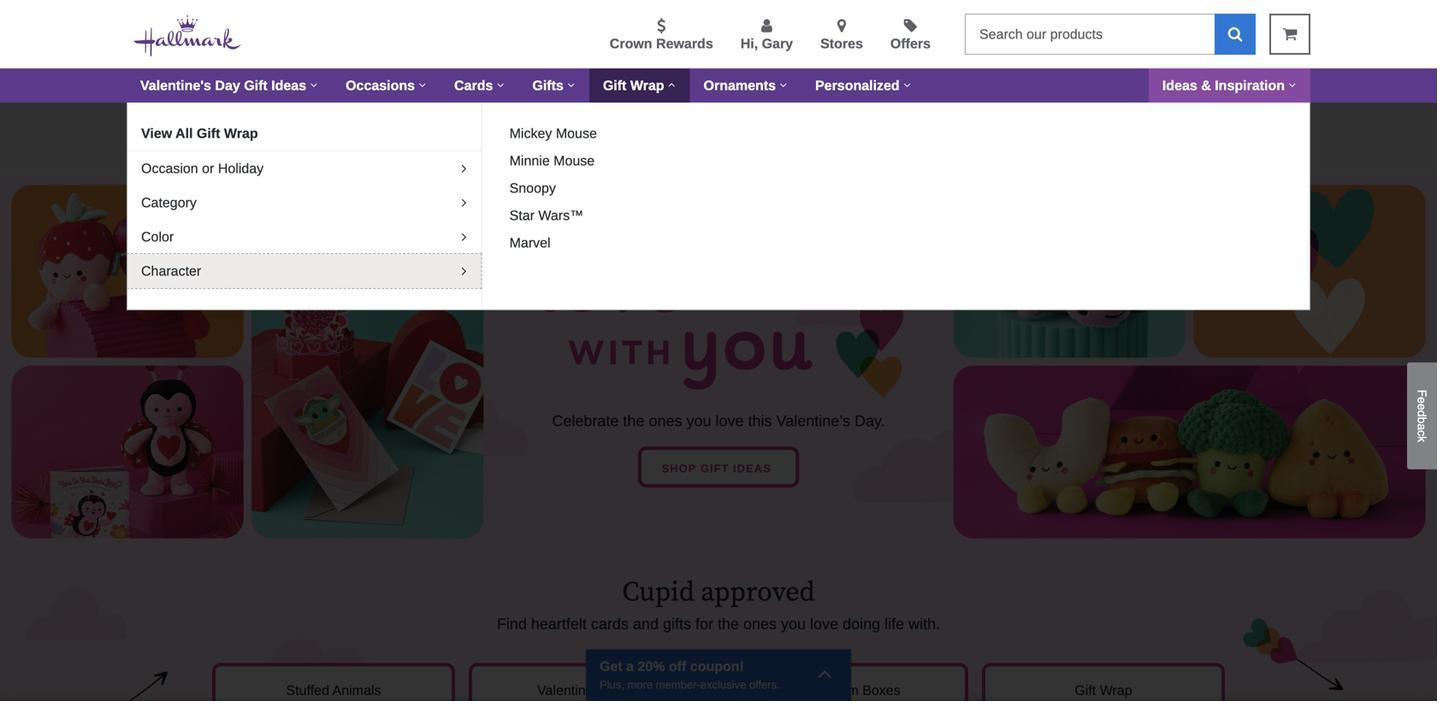 Task type: locate. For each thing, give the bounding box(es) containing it.
0 vertical spatial a
[[829, 119, 836, 132]]

banner
[[0, 0, 1438, 397]]

you down approved
[[782, 616, 806, 633]]

1 vertical spatial gift wrap link
[[983, 664, 1226, 702]]

valentine's right this
[[777, 413, 851, 430]]

0 horizontal spatial you
[[687, 413, 712, 430]]

a inside button
[[1416, 424, 1430, 431]]

1 vertical spatial day.
[[855, 413, 886, 430]]

gift wrap inside cupid approved region
[[1075, 683, 1133, 699]]

1 vertical spatial love
[[811, 616, 839, 633]]

1 horizontal spatial ones
[[744, 616, 777, 633]]

1 vertical spatial cards
[[607, 683, 644, 699]]

1 vertical spatial a
[[1416, 424, 1430, 431]]

1 vertical spatial you
[[782, 616, 806, 633]]

0 vertical spatial cards
[[455, 78, 493, 93]]

1 vertical spatial valentine's
[[372, 119, 436, 132]]

hi, gary link
[[741, 18, 794, 54]]

cupid approved image
[[0, 549, 1438, 702]]

inspiration
[[1216, 78, 1286, 93]]

1 horizontal spatial valentine's
[[372, 119, 436, 132]]

0 vertical spatial gift wrap link
[[590, 68, 690, 103]]

0 vertical spatial ones
[[649, 413, 683, 430]]

gifts
[[663, 616, 692, 633]]

0 vertical spatial crown
[[610, 36, 653, 51]]

gift inside cupid approved region
[[1075, 683, 1097, 699]]

minnie mouse
[[510, 153, 595, 169]]

$30+
[[646, 119, 674, 132]]

ones down approved
[[744, 616, 777, 633]]

0 horizontal spatial cards
[[455, 78, 493, 93]]

get a 20% off coupon! plus, more member-exclusive offers.
[[600, 660, 780, 692]]

holiday
[[218, 161, 264, 176]]

icon image
[[336, 145, 344, 157], [817, 662, 833, 686]]

2 tab list from the left
[[496, 116, 1297, 397]]

0 vertical spatial love
[[716, 413, 744, 430]]

heartfelt
[[531, 616, 587, 633]]

gifts link
[[519, 68, 590, 103]]

gary
[[762, 36, 794, 51]]

search image
[[1229, 26, 1243, 42]]

valentine's day gift ideas
[[140, 78, 307, 93]]

0 vertical spatial mouse
[[556, 126, 597, 141]]

cards
[[455, 78, 493, 93], [607, 683, 644, 699]]

animals
[[333, 683, 381, 699]]

for inside cupid approved find heartfelt cards and gifts for the ones you love doing life with.
[[696, 616, 714, 633]]

1 horizontal spatial a
[[829, 119, 836, 132]]

a up k
[[1416, 424, 1430, 431]]

ones up shop
[[649, 413, 683, 430]]

cupid approved banner
[[205, 576, 1233, 636]]

ideas
[[271, 78, 307, 93], [1163, 78, 1198, 93]]

1 vertical spatial wrap
[[224, 126, 258, 141]]

gift wrap
[[603, 78, 665, 93], [1075, 683, 1133, 699]]

minnie mouse link
[[503, 151, 602, 171]]

0 horizontal spatial ideas
[[271, 78, 307, 93]]

the down approved
[[718, 616, 740, 633]]

mouse down mickey mouse link
[[554, 153, 595, 169]]

crown inside 'crown rewards' "link"
[[610, 36, 653, 51]]

1 ideas from the left
[[271, 78, 307, 93]]

details
[[295, 144, 336, 158]]

valentine's cards
[[538, 683, 644, 699]]

you up gift on the bottom of the page
[[687, 413, 712, 430]]

2 horizontal spatial a
[[1416, 424, 1430, 431]]

e up 'b'
[[1416, 404, 1430, 411]]

banner containing crown rewards
[[0, 0, 1438, 397]]

shipping
[[571, 119, 624, 132]]

valentine's
[[777, 413, 851, 430], [538, 683, 603, 699]]

0 horizontal spatial gift wrap
[[603, 78, 665, 93]]

1 vertical spatial crown
[[705, 119, 744, 132]]

hallmark image
[[134, 15, 241, 56]]

1 vertical spatial icon image
[[817, 662, 833, 686]]

valentine's day gift ideas link
[[127, 68, 332, 103]]

1 vertical spatial mouse
[[554, 153, 595, 169]]

classroom boxes link
[[726, 664, 969, 702]]

0 vertical spatial the
[[623, 413, 645, 430]]

icon image down it
[[336, 145, 344, 157]]

1 horizontal spatial the
[[718, 616, 740, 633]]

1 horizontal spatial ideas
[[1163, 78, 1198, 93]]

with.
[[909, 616, 941, 633]]

1 horizontal spatial cards
[[607, 683, 644, 699]]

f
[[1416, 390, 1430, 397]]

occasions
[[346, 78, 415, 93]]

view
[[141, 126, 172, 141]]

cards left the gifts
[[455, 78, 493, 93]]

tab list
[[128, 116, 482, 288], [496, 116, 1297, 397]]

1 vertical spatial valentine's
[[538, 683, 603, 699]]

classroom
[[794, 683, 859, 699]]

a right get
[[627, 660, 634, 675]]

icon image left boxes
[[817, 662, 833, 686]]

1 horizontal spatial wrap
[[631, 78, 665, 93]]

0 horizontal spatial crown
[[610, 36, 653, 51]]

0 vertical spatial for
[[352, 119, 368, 132]]

f e e d b a c k
[[1416, 390, 1430, 443]]

menu containing crown rewards
[[269, 15, 952, 54]]

1 tab list from the left
[[128, 116, 482, 288]]

ideas left &
[[1163, 78, 1198, 93]]

celebrate the ones you love this valentine's day.
[[552, 413, 886, 430]]

menu
[[269, 15, 952, 54]]

1 horizontal spatial crown
[[705, 119, 744, 132]]

cards link
[[441, 68, 519, 103]]

cupid approved find heartfelt cards and gifts for the ones you love doing life with.
[[497, 576, 941, 633]]

20%
[[638, 660, 665, 675]]

valentine's up the order
[[140, 78, 211, 93]]

crown
[[610, 36, 653, 51], [705, 119, 744, 132]]

the right celebrate
[[623, 413, 645, 430]]

0 horizontal spatial valentine's
[[538, 683, 603, 699]]

0 horizontal spatial day.
[[439, 119, 464, 132]]

gift inside tab list
[[197, 126, 220, 141]]

2 vertical spatial a
[[627, 660, 634, 675]]

ones inside cupid approved find heartfelt cards and gifts for the ones you love doing life with.
[[744, 616, 777, 633]]

gift
[[244, 78, 268, 93], [603, 78, 627, 93], [197, 126, 220, 141], [1075, 683, 1097, 699]]

valentine's inside cupid approved region
[[538, 683, 603, 699]]

valentine's down get
[[538, 683, 603, 699]]

occasion or holiday
[[141, 161, 264, 176]]

0 vertical spatial valentine's
[[140, 78, 211, 93]]

mouse up minnie mouse
[[556, 126, 597, 141]]

stores link
[[821, 18, 864, 54]]

mouse
[[556, 126, 597, 141], [554, 153, 595, 169]]

member-
[[656, 679, 701, 692]]

0 horizontal spatial icon image
[[336, 145, 344, 157]]

0 vertical spatial wrap
[[631, 78, 665, 93]]

1 vertical spatial ones
[[744, 616, 777, 633]]

for right it
[[352, 119, 368, 132]]

2 horizontal spatial wrap
[[1100, 683, 1133, 699]]

0 horizontal spatial for
[[352, 119, 368, 132]]

0 vertical spatial icon image
[[336, 145, 344, 157]]

a right not
[[829, 119, 836, 132]]

ideas & inspiration link
[[1149, 68, 1311, 103]]

1 horizontal spatial valentine's
[[777, 413, 851, 430]]

order by wed., feb. 7 to get it for valentine's day.
[[174, 119, 464, 132]]

0 horizontal spatial a
[[627, 660, 634, 675]]

day
[[215, 78, 240, 93]]

1 horizontal spatial for
[[696, 616, 714, 633]]

snoopy link
[[503, 178, 563, 199]]

1 e from the top
[[1416, 397, 1430, 404]]

2 vertical spatial wrap
[[1100, 683, 1133, 699]]

cupid
[[623, 576, 695, 610]]

mouse inside 'link'
[[554, 153, 595, 169]]

hallmark link
[[134, 14, 255, 60]]

personalized
[[816, 78, 900, 93]]

Search our products search field
[[966, 14, 1215, 55]]

a inside get a 20% off coupon! plus, more member-exclusive offers.
[[627, 660, 634, 675]]

1 vertical spatial gift wrap
[[1075, 683, 1133, 699]]

0 horizontal spatial tab list
[[128, 116, 482, 288]]

a
[[829, 119, 836, 132], [1416, 424, 1430, 431], [627, 660, 634, 675]]

cards down get
[[607, 683, 644, 699]]

0 vertical spatial gift wrap
[[603, 78, 665, 93]]

0 horizontal spatial ones
[[649, 413, 683, 430]]

valentine's
[[140, 78, 211, 93], [372, 119, 436, 132]]

offers link
[[891, 18, 931, 54]]

mouse for mickey mouse
[[556, 126, 597, 141]]

love left this
[[716, 413, 744, 430]]

rewards.
[[747, 119, 802, 132]]

0 horizontal spatial wrap
[[224, 126, 258, 141]]

1 horizontal spatial you
[[782, 616, 806, 633]]

the
[[623, 413, 645, 430], [718, 616, 740, 633]]

gift
[[701, 463, 730, 475]]

2 ideas from the left
[[1163, 78, 1198, 93]]

approved
[[701, 576, 815, 610]]

1 vertical spatial the
[[718, 616, 740, 633]]

occasion
[[141, 161, 198, 176]]

get
[[600, 660, 623, 675]]

b
[[1416, 417, 1430, 424]]

wrap
[[631, 78, 665, 93], [224, 126, 258, 141], [1100, 683, 1133, 699]]

tab list containing mickey mouse
[[496, 116, 1297, 397]]

mickey mouse link
[[503, 123, 604, 144]]

valentine's inside cupid approved main content
[[372, 119, 436, 132]]

ideas up 7
[[271, 78, 307, 93]]

personalized link
[[802, 68, 926, 103]]

it
[[341, 119, 348, 132]]

1 horizontal spatial tab list
[[496, 116, 1297, 397]]

by
[[211, 119, 225, 132]]

e up d
[[1416, 397, 1430, 404]]

menu bar inside banner
[[127, 68, 1311, 103]]

crown left 'rewards'
[[610, 36, 653, 51]]

love left doing in the right bottom of the page
[[811, 616, 839, 633]]

1 vertical spatial for
[[696, 616, 714, 633]]

free shipping on $30+ with crown rewards. not a member? link
[[533, 116, 904, 160]]

day.
[[439, 119, 464, 132], [855, 413, 886, 430]]

1 horizontal spatial gift wrap link
[[983, 664, 1226, 702]]

1 horizontal spatial day.
[[855, 413, 886, 430]]

0 vertical spatial you
[[687, 413, 712, 430]]

valentine's down occasions link
[[372, 119, 436, 132]]

for right gifts
[[696, 616, 714, 633]]

view all gift wrap
[[141, 126, 258, 141]]

wrap inside menu bar
[[631, 78, 665, 93]]

0 horizontal spatial gift wrap link
[[590, 68, 690, 103]]

0 horizontal spatial the
[[623, 413, 645, 430]]

None search field
[[966, 14, 1257, 55]]

menu bar
[[127, 68, 1311, 103]]

1 horizontal spatial love
[[811, 616, 839, 633]]

shopping cart image
[[1284, 26, 1298, 42]]

shop gift ideas
[[662, 463, 776, 475]]

1 horizontal spatial gift wrap
[[1075, 683, 1133, 699]]

menu bar containing valentine's day gift ideas
[[127, 68, 1311, 103]]

crown right with
[[705, 119, 744, 132]]

you
[[687, 413, 712, 430], [782, 616, 806, 633]]

feb.
[[265, 119, 290, 132]]

0 horizontal spatial valentine's
[[140, 78, 211, 93]]

view all gift wrap link
[[128, 116, 482, 151]]

gift wrap link
[[590, 68, 690, 103], [983, 664, 1226, 702]]



Task type: vqa. For each thing, say whether or not it's contained in the screenshot.
"Stuffed Animals"
yes



Task type: describe. For each thing, give the bounding box(es) containing it.
exclusive
[[701, 679, 747, 692]]

offers
[[891, 36, 931, 51]]

mickey
[[510, 126, 552, 141]]

7
[[294, 119, 301, 132]]

occasions link
[[332, 68, 441, 103]]

mickey mouse
[[510, 126, 597, 141]]

member?
[[840, 119, 895, 132]]

hi, gary
[[741, 36, 794, 51]]

star
[[510, 208, 535, 223]]

hi,
[[741, 36, 759, 51]]

f e e d b a c k button
[[1408, 363, 1438, 470]]

star wars™ link
[[503, 205, 591, 226]]

classroom boxes
[[794, 683, 901, 699]]

rewards
[[657, 36, 714, 51]]

ideas inside "link"
[[1163, 78, 1198, 93]]

celebrate
[[552, 413, 619, 430]]

menu inside banner
[[269, 15, 952, 54]]

2 e from the top
[[1416, 404, 1430, 411]]

free
[[542, 119, 568, 132]]

love inside cupid approved find heartfelt cards and gifts for the ones you love doing life with.
[[811, 616, 839, 633]]

0 horizontal spatial love
[[716, 413, 744, 430]]

with
[[677, 119, 702, 132]]

gift wrap link inside banner
[[590, 68, 690, 103]]

or
[[202, 161, 214, 176]]

ideas & inspiration
[[1163, 78, 1286, 93]]

0 vertical spatial valentine's
[[777, 413, 851, 430]]

mouse for minnie mouse
[[554, 153, 595, 169]]

c
[[1416, 431, 1430, 437]]

shop
[[662, 463, 697, 475]]

minnie
[[510, 153, 550, 169]]

off
[[669, 660, 687, 675]]

ideas
[[734, 463, 772, 475]]

d
[[1416, 411, 1430, 417]]

stuffed animals link
[[212, 664, 455, 702]]

on
[[628, 119, 643, 132]]

cupid approved main content
[[0, 103, 1438, 702]]

character
[[141, 264, 201, 279]]

free shipping on $30+ with crown rewards. not a member?
[[542, 119, 895, 132]]

cupid approved region
[[0, 549, 1438, 702]]

wrap inside cupid approved region
[[1100, 683, 1133, 699]]

valentine's inside menu bar
[[140, 78, 211, 93]]

gifts
[[533, 78, 564, 93]]

marvel link
[[503, 233, 558, 253]]

0 vertical spatial day.
[[439, 119, 464, 132]]

snoopy
[[510, 181, 556, 196]]

color
[[141, 229, 174, 245]]

you inside cupid approved find heartfelt cards and gifts for the ones you love doing life with.
[[782, 616, 806, 633]]

order
[[174, 119, 208, 132]]

&
[[1202, 78, 1212, 93]]

offers.
[[750, 679, 780, 692]]

ornaments
[[704, 78, 776, 93]]

1 horizontal spatial icon image
[[817, 662, 833, 686]]

star wars™
[[510, 208, 584, 223]]

cards
[[591, 616, 629, 633]]

boxes
[[863, 683, 901, 699]]

wars™
[[539, 208, 584, 223]]

valentine's cards link
[[469, 664, 712, 702]]

wed.,
[[229, 119, 261, 132]]

coupon!
[[691, 660, 745, 675]]

tab list containing view all gift wrap
[[128, 116, 482, 288]]

not
[[805, 119, 826, 132]]

images of valentine's day better togethers, cards, and plushes on a light pink background with clouds image
[[0, 174, 1438, 549]]

stuffed
[[286, 683, 330, 699]]

crown inside free shipping on $30+ with crown rewards. not a member? link
[[705, 119, 744, 132]]

plus,
[[600, 679, 625, 692]]

find
[[497, 616, 527, 633]]

life
[[885, 616, 905, 633]]

all
[[175, 126, 193, 141]]

get
[[319, 119, 338, 132]]

ornaments link
[[690, 68, 802, 103]]

stores
[[821, 36, 864, 51]]

the inside cupid approved find heartfelt cards and gifts for the ones you love doing life with.
[[718, 616, 740, 633]]

to
[[304, 119, 316, 132]]

gift wrap link inside cupid approved region
[[983, 664, 1226, 702]]

crown rewards
[[610, 36, 714, 51]]

cards inside cupid approved region
[[607, 683, 644, 699]]

category
[[141, 195, 197, 211]]

wrap inside view all gift wrap link
[[224, 126, 258, 141]]

more
[[628, 679, 653, 692]]

and
[[633, 616, 659, 633]]

this
[[749, 413, 773, 430]]

doing
[[843, 616, 881, 633]]

cards inside menu bar
[[455, 78, 493, 93]]



